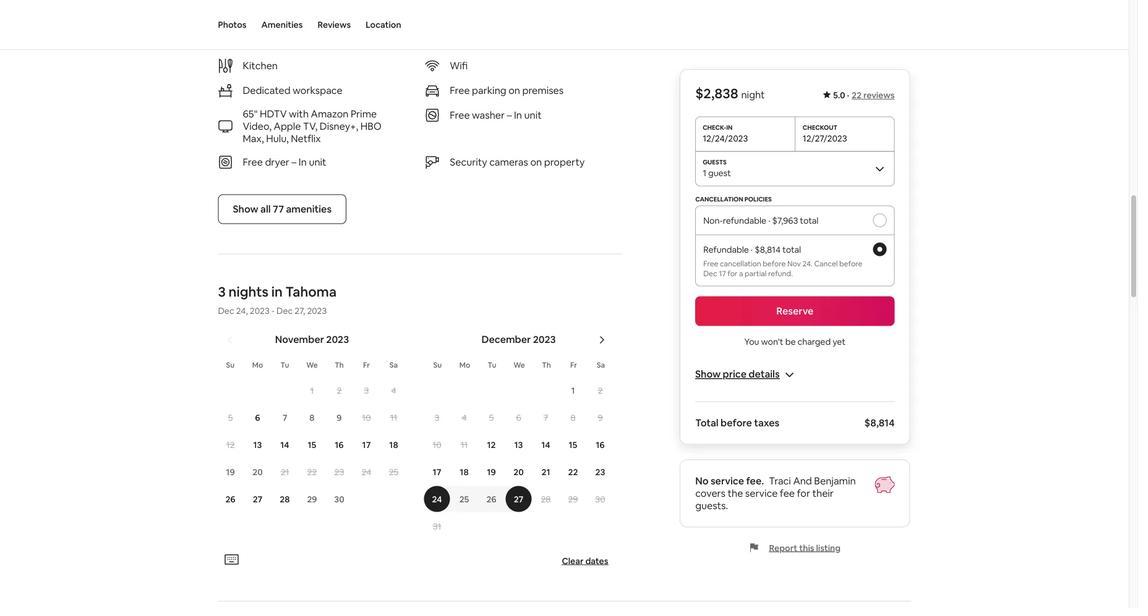 Task type: locate. For each thing, give the bounding box(es) containing it.
5.0 · 22 reviews
[[833, 90, 895, 101]]

1 horizontal spatial service
[[745, 487, 778, 500]]

1 15 from the left
[[308, 439, 316, 451]]

8
[[310, 412, 315, 423], [571, 412, 576, 423]]

before right cancel
[[839, 259, 862, 268]]

2 vertical spatial 17
[[433, 467, 441, 478]]

1 vertical spatial $8,814
[[865, 417, 895, 430]]

in
[[271, 283, 283, 301]]

22 for 1st the 22 button from left
[[307, 467, 317, 478]]

2 vertical spatial 3
[[435, 412, 439, 423]]

unit
[[524, 109, 542, 121], [309, 156, 326, 168]]

2 16 from the left
[[596, 439, 605, 451]]

15
[[308, 439, 316, 451], [569, 439, 577, 451]]

– right the "dryer"
[[292, 156, 297, 168]]

free down wifi
[[450, 84, 470, 97]]

28
[[280, 494, 290, 505], [541, 494, 551, 505]]

1 vertical spatial 18
[[460, 467, 469, 478]]

1 horizontal spatial tu
[[488, 360, 496, 370]]

2 horizontal spatial 1
[[703, 167, 706, 178]]

listing
[[816, 543, 841, 554]]

th down the december 2023
[[542, 360, 551, 370]]

2 for november 2023
[[337, 385, 342, 396]]

0 horizontal spatial 27
[[253, 494, 262, 505]]

0 horizontal spatial 12
[[226, 439, 235, 451]]

1 horizontal spatial th
[[542, 360, 551, 370]]

0 vertical spatial 25 button
[[380, 459, 407, 485]]

show all 77 amenities button
[[218, 194, 346, 224]]

1 horizontal spatial 9 button
[[587, 405, 614, 431]]

1 30 button from the left
[[326, 486, 353, 512]]

hdtv
[[260, 108, 287, 120]]

tu down december
[[488, 360, 496, 370]]

2 12 button from the left
[[478, 432, 505, 458]]

1 vertical spatial –
[[292, 156, 297, 168]]

29 button
[[298, 486, 326, 512], [560, 486, 587, 512]]

1 horizontal spatial fr
[[570, 360, 577, 370]]

13
[[253, 439, 262, 451], [514, 439, 523, 451]]

0 horizontal spatial 10 button
[[353, 405, 380, 431]]

0 vertical spatial 4
[[391, 385, 396, 396]]

dedicated workspace
[[243, 84, 342, 97]]

1 vertical spatial 18 button
[[451, 459, 478, 485]]

this for report
[[799, 543, 814, 554]]

1 horizontal spatial 19
[[487, 467, 496, 478]]

2 29 from the left
[[568, 494, 578, 505]]

1 horizontal spatial 1
[[571, 385, 575, 396]]

14
[[280, 439, 289, 451], [541, 439, 550, 451]]

–
[[507, 109, 512, 121], [292, 156, 297, 168]]

free parking on premises
[[450, 84, 564, 97]]

on right cameras
[[530, 156, 542, 168]]

2 15 button from the left
[[560, 432, 587, 458]]

partial
[[745, 269, 767, 278]]

1 28 button from the left
[[271, 486, 298, 512]]

1 vertical spatial in
[[299, 156, 307, 168]]

· inside the refundable · $8,814 total free cancellation before nov 24. cancel before dec 17 for a partial refund.
[[751, 244, 753, 255]]

0 vertical spatial this
[[256, 2, 280, 19]]

this
[[256, 2, 280, 19], [799, 543, 814, 554]]

2 2 button from the left
[[587, 378, 614, 404]]

30 for 1st 30 'button' from the right
[[595, 494, 605, 505]]

1 30 from the left
[[334, 494, 344, 505]]

on
[[509, 84, 520, 97], [530, 156, 542, 168]]

1 mo from the left
[[252, 360, 263, 370]]

0 horizontal spatial 25
[[389, 467, 399, 478]]

dec left 24,
[[218, 305, 234, 316]]

0 horizontal spatial 15
[[308, 439, 316, 451]]

1 vertical spatial this
[[799, 543, 814, 554]]

show for show price details
[[695, 368, 721, 381]]

0 horizontal spatial 21
[[281, 467, 289, 478]]

0 horizontal spatial 5 button
[[217, 405, 244, 431]]

tahoma
[[286, 283, 337, 301]]

2 6 from the left
[[516, 412, 521, 423]]

1 horizontal spatial 30
[[595, 494, 605, 505]]

2 8 from the left
[[571, 412, 576, 423]]

before up refund.
[[763, 259, 786, 268]]

1 for december 2023
[[571, 385, 575, 396]]

1 vertical spatial 10
[[433, 439, 441, 451]]

27 button
[[244, 486, 271, 512], [505, 486, 532, 512]]

0 horizontal spatial 28 button
[[271, 486, 298, 512]]

0 vertical spatial for
[[728, 269, 738, 278]]

in down free parking on premises
[[514, 109, 522, 121]]

· right 5.0
[[847, 90, 849, 101]]

1 23 from the left
[[334, 467, 344, 478]]

23
[[334, 467, 344, 478], [595, 467, 605, 478]]

0 vertical spatial 24
[[362, 467, 371, 478]]

we down the december 2023
[[514, 360, 525, 370]]

25
[[389, 467, 399, 478], [459, 494, 469, 505]]

with
[[289, 108, 309, 120]]

· up cancellation
[[751, 244, 753, 255]]

on for parking
[[509, 84, 520, 97]]

in for dryer
[[299, 156, 307, 168]]

we
[[306, 360, 318, 370], [514, 360, 525, 370]]

1 6 button from the left
[[244, 405, 271, 431]]

workspace
[[293, 84, 342, 97]]

1 horizontal spatial 20 button
[[505, 459, 532, 485]]

· left "$7,963"
[[768, 215, 770, 226]]

18 button
[[380, 432, 407, 458], [451, 459, 478, 485]]

0 vertical spatial unit
[[524, 109, 542, 121]]

20 for 1st 20 button from right
[[514, 467, 524, 478]]

0 vertical spatial 24 button
[[353, 459, 380, 485]]

2 12 from the left
[[487, 439, 496, 451]]

1 27 button from the left
[[244, 486, 271, 512]]

1 21 from the left
[[281, 467, 289, 478]]

$8,814
[[755, 244, 781, 255], [865, 417, 895, 430]]

refund.
[[768, 269, 793, 278]]

2 30 button from the left
[[587, 486, 614, 512]]

0 horizontal spatial 29
[[307, 494, 317, 505]]

show left price
[[695, 368, 721, 381]]

– right washer
[[507, 109, 512, 121]]

2 button
[[326, 378, 353, 404], [587, 378, 614, 404]]

for right fee
[[797, 487, 810, 500]]

2 26 button from the left
[[478, 486, 505, 512]]

2 1 button from the left
[[560, 378, 587, 404]]

1 horizontal spatial 23
[[595, 467, 605, 478]]

tu
[[281, 360, 289, 370], [488, 360, 496, 370]]

clear dates
[[562, 556, 608, 567]]

0 horizontal spatial 20 button
[[244, 459, 271, 485]]

2 14 button from the left
[[532, 432, 560, 458]]

6
[[255, 412, 260, 423], [516, 412, 521, 423]]

31 button
[[423, 514, 451, 540]]

reserve button
[[695, 297, 895, 326]]

$8,814 inside the refundable · $8,814 total free cancellation before nov 24. cancel before dec 17 for a partial refund.
[[755, 244, 781, 255]]

2023
[[250, 305, 270, 316], [307, 305, 327, 316], [326, 333, 349, 346], [533, 333, 556, 346]]

0 horizontal spatial 10
[[362, 412, 371, 423]]

dec right -
[[277, 305, 293, 316]]

1 vertical spatial 25
[[459, 494, 469, 505]]

10 button
[[353, 405, 380, 431], [423, 432, 451, 458]]

17
[[719, 269, 726, 278], [362, 439, 371, 451], [433, 467, 441, 478]]

0 horizontal spatial 22
[[307, 467, 317, 478]]

2 su from the left
[[433, 360, 442, 370]]

0 horizontal spatial dec
[[218, 305, 234, 316]]

15 button
[[298, 432, 326, 458], [560, 432, 587, 458]]

1 16 from the left
[[335, 439, 344, 451]]

1 horizontal spatial 3 button
[[423, 405, 451, 431]]

1 horizontal spatial 7
[[544, 412, 548, 423]]

0 horizontal spatial 28
[[280, 494, 290, 505]]

1 horizontal spatial 7 button
[[532, 405, 560, 431]]

1 horizontal spatial 2 button
[[587, 378, 614, 404]]

dedicated
[[243, 84, 291, 97]]

1 button
[[298, 378, 326, 404], [560, 378, 587, 404]]

we down november 2023
[[306, 360, 318, 370]]

1 horizontal spatial 16
[[596, 439, 605, 451]]

1 we from the left
[[306, 360, 318, 370]]

1 horizontal spatial 14 button
[[532, 432, 560, 458]]

5 button
[[217, 405, 244, 431], [478, 405, 505, 431]]

2 27 from the left
[[514, 494, 523, 505]]

– for dryer
[[292, 156, 297, 168]]

0 vertical spatial $8,814
[[755, 244, 781, 255]]

this left place
[[256, 2, 280, 19]]

1 7 button from the left
[[271, 405, 298, 431]]

1 2 from the left
[[337, 385, 342, 396]]

on right parking
[[509, 84, 520, 97]]

21
[[281, 467, 289, 478], [542, 467, 550, 478]]

25 button
[[380, 459, 407, 485], [451, 486, 478, 512]]

total up "nov"
[[783, 244, 801, 255]]

1 th from the left
[[335, 360, 344, 370]]

1 14 from the left
[[280, 439, 289, 451]]

reserve
[[776, 305, 814, 318]]

guests.
[[695, 500, 728, 512]]

2 15 from the left
[[569, 439, 577, 451]]

1 9 from the left
[[337, 412, 342, 423]]

1 horizontal spatial 23 button
[[587, 459, 614, 485]]

free left washer
[[450, 109, 470, 121]]

6 for first 6 button from left
[[255, 412, 260, 423]]

0 horizontal spatial 4
[[391, 385, 396, 396]]

1 12 from the left
[[226, 439, 235, 451]]

a
[[739, 269, 743, 278]]

1 20 from the left
[[253, 467, 263, 478]]

12 button
[[217, 432, 244, 458], [478, 432, 505, 458]]

1 6 from the left
[[255, 412, 260, 423]]

0 horizontal spatial th
[[335, 360, 344, 370]]

11 button
[[380, 405, 407, 431], [451, 432, 478, 458]]

0 horizontal spatial 17
[[362, 439, 371, 451]]

23 button
[[326, 459, 353, 485], [587, 459, 614, 485]]

2 horizontal spatial dec
[[703, 269, 717, 278]]

2 tu from the left
[[488, 360, 496, 370]]

1 horizontal spatial 17
[[433, 467, 441, 478]]

service left fee
[[745, 487, 778, 500]]

november 2023
[[275, 333, 349, 346]]

None radio
[[873, 214, 887, 227]]

3 for bottommost the 3 button
[[435, 412, 439, 423]]

for left a
[[728, 269, 738, 278]]

december 2023
[[481, 333, 556, 346]]

2 23 from the left
[[595, 467, 605, 478]]

this for what
[[256, 2, 280, 19]]

1 5 from the left
[[228, 412, 233, 423]]

13 button
[[244, 432, 271, 458], [505, 432, 532, 458]]

2 20 from the left
[[514, 467, 524, 478]]

4 for the right 4 'button'
[[462, 412, 467, 423]]

0 horizontal spatial 3 button
[[353, 378, 380, 404]]

tu down november
[[281, 360, 289, 370]]

for
[[728, 269, 738, 278], [797, 487, 810, 500]]

1 13 button from the left
[[244, 432, 271, 458]]

show left all on the top left of page
[[233, 203, 258, 215]]

23 for 2nd 23 button from the left
[[595, 467, 605, 478]]

unit for free washer – in unit
[[524, 109, 542, 121]]

1 horizontal spatial 12
[[487, 439, 496, 451]]

2 22 button from the left
[[560, 459, 587, 485]]

1 horizontal spatial 28 button
[[532, 486, 560, 512]]

cancellation
[[720, 259, 761, 268]]

2 th from the left
[[542, 360, 551, 370]]

0 horizontal spatial 13
[[253, 439, 262, 451]]

1 21 button from the left
[[271, 459, 298, 485]]

0 horizontal spatial 16 button
[[326, 432, 353, 458]]

1 tu from the left
[[281, 360, 289, 370]]

cancellation policies
[[695, 195, 772, 204]]

non-
[[703, 215, 723, 226]]

0 horizontal spatial 7 button
[[271, 405, 298, 431]]

1 26 from the left
[[225, 494, 235, 505]]

0 vertical spatial 11 button
[[380, 405, 407, 431]]

14 button
[[271, 432, 298, 458], [532, 432, 560, 458]]

2 26 from the left
[[486, 494, 496, 505]]

0 horizontal spatial 29 button
[[298, 486, 326, 512]]

16
[[335, 439, 344, 451], [596, 439, 605, 451]]

1 16 button from the left
[[326, 432, 353, 458]]

0 horizontal spatial 19
[[226, 467, 235, 478]]

service right no
[[711, 475, 744, 488]]

won't
[[761, 336, 783, 347]]

11
[[390, 412, 397, 423], [461, 439, 468, 451]]

1 2 button from the left
[[326, 378, 353, 404]]

0 vertical spatial 11
[[390, 412, 397, 423]]

0 horizontal spatial 24
[[362, 467, 371, 478]]

23 for 1st 23 button from the left
[[334, 467, 344, 478]]

2 9 from the left
[[598, 412, 603, 423]]

1 button for november 2023
[[298, 378, 326, 404]]

10
[[362, 412, 371, 423], [433, 439, 441, 451]]

8 button
[[298, 405, 326, 431], [560, 405, 587, 431]]

2 29 button from the left
[[560, 486, 587, 512]]

1 horizontal spatial 4
[[462, 412, 467, 423]]

0 horizontal spatial 16
[[335, 439, 344, 451]]

1 horizontal spatial 9
[[598, 412, 603, 423]]

· for 22
[[847, 90, 849, 101]]

1 1 button from the left
[[298, 378, 326, 404]]

2 5 button from the left
[[478, 405, 505, 431]]

1 8 button from the left
[[298, 405, 326, 431]]

traci
[[769, 475, 791, 488]]

dec
[[703, 269, 717, 278], [218, 305, 234, 316], [277, 305, 293, 316]]

1 horizontal spatial 5
[[489, 412, 494, 423]]

28 button
[[271, 486, 298, 512], [532, 486, 560, 512]]

1 horizontal spatial 25 button
[[451, 486, 478, 512]]

17 button
[[353, 432, 380, 458], [423, 459, 451, 485]]

1 vertical spatial 24 button
[[423, 486, 451, 512]]

reviews
[[864, 90, 895, 101]]

22
[[852, 90, 862, 101], [307, 467, 317, 478], [568, 467, 578, 478]]

1 vertical spatial on
[[530, 156, 542, 168]]

2 21 from the left
[[542, 467, 550, 478]]

2 horizontal spatial 3
[[435, 412, 439, 423]]

refundable · $8,814 total free cancellation before nov 24. cancel before dec 17 for a partial refund.
[[703, 244, 862, 278]]

2 2 from the left
[[598, 385, 603, 396]]

2 16 button from the left
[[587, 432, 614, 458]]

fee
[[780, 487, 795, 500]]

0 horizontal spatial 18 button
[[380, 432, 407, 458]]

1 8 from the left
[[310, 412, 315, 423]]

this left the listing
[[799, 543, 814, 554]]

th down november 2023
[[335, 360, 344, 370]]

30 for second 30 'button' from the right
[[334, 494, 344, 505]]

unit down premises
[[524, 109, 542, 121]]

1 vertical spatial 4 button
[[451, 405, 478, 431]]

1 29 button from the left
[[298, 486, 326, 512]]

1 26 button from the left
[[217, 486, 244, 512]]

in down 'netflix'
[[299, 156, 307, 168]]

0 vertical spatial 17
[[719, 269, 726, 278]]

2 13 button from the left
[[505, 432, 532, 458]]

0 horizontal spatial 5
[[228, 412, 233, 423]]

1 horizontal spatial 13 button
[[505, 432, 532, 458]]

16 button
[[326, 432, 353, 458], [587, 432, 614, 458]]

0 horizontal spatial 2
[[337, 385, 342, 396]]

dec down refundable
[[703, 269, 717, 278]]

service inside traci and benjamin covers the service fee for their guests.
[[745, 487, 778, 500]]

free down refundable
[[703, 259, 718, 268]]

0 horizontal spatial show
[[233, 203, 258, 215]]

before right the 'total' on the right bottom of the page
[[721, 417, 752, 430]]

12/27/2023
[[803, 133, 847, 144]]

4 for the topmost 4 'button'
[[391, 385, 396, 396]]

be
[[785, 336, 796, 347]]

1 horizontal spatial 3
[[364, 385, 369, 396]]

2 button for december 2023
[[587, 378, 614, 404]]

1 horizontal spatial we
[[514, 360, 525, 370]]

1 horizontal spatial 24 button
[[423, 486, 451, 512]]

29
[[307, 494, 317, 505], [568, 494, 578, 505]]

free down max,
[[243, 156, 263, 168]]

None radio
[[873, 243, 887, 256]]

1 horizontal spatial $8,814
[[865, 417, 895, 430]]

0 horizontal spatial 1
[[310, 385, 314, 396]]

27,
[[295, 305, 305, 316]]

0 horizontal spatial 24 button
[[353, 459, 380, 485]]

total right "$7,963"
[[800, 215, 819, 226]]

1 horizontal spatial 12 button
[[478, 432, 505, 458]]

1 horizontal spatial 26
[[486, 494, 496, 505]]

17 inside the refundable · $8,814 total free cancellation before nov 24. cancel before dec 17 for a partial refund.
[[719, 269, 726, 278]]

1 12 button from the left
[[217, 432, 244, 458]]

0 vertical spatial 3
[[218, 283, 226, 301]]

1 vertical spatial 25 button
[[451, 486, 478, 512]]

for inside traci and benjamin covers the service fee for their guests.
[[797, 487, 810, 500]]

0 horizontal spatial 18
[[389, 439, 398, 451]]

2 30 from the left
[[595, 494, 605, 505]]

2 14 from the left
[[541, 439, 550, 451]]

2 28 button from the left
[[532, 486, 560, 512]]

unit down 'netflix'
[[309, 156, 326, 168]]



Task type: describe. For each thing, give the bounding box(es) containing it.
what
[[218, 2, 253, 19]]

max,
[[243, 132, 264, 145]]

reviews button
[[318, 0, 351, 49]]

2023 right november
[[326, 333, 349, 346]]

8 for second 8 button from the right
[[310, 412, 315, 423]]

dryer
[[265, 156, 289, 168]]

1 vertical spatial 11
[[461, 439, 468, 451]]

what this place offers
[[218, 2, 358, 19]]

the
[[728, 487, 743, 500]]

nights
[[229, 283, 269, 301]]

1 5 button from the left
[[217, 405, 244, 431]]

2 6 button from the left
[[505, 405, 532, 431]]

1 20 button from the left
[[244, 459, 271, 485]]

1 for november 2023
[[310, 385, 314, 396]]

$2,838 night
[[695, 85, 765, 102]]

2 7 from the left
[[544, 412, 548, 423]]

premises
[[522, 84, 564, 97]]

10 for the bottom 10 button
[[433, 439, 441, 451]]

december
[[481, 333, 531, 346]]

2 horizontal spatial before
[[839, 259, 862, 268]]

details
[[749, 368, 780, 381]]

free for free dryer – in unit
[[243, 156, 263, 168]]

65"
[[243, 108, 258, 120]]

cancel
[[814, 259, 838, 268]]

and
[[793, 475, 812, 488]]

total inside the refundable · $8,814 total free cancellation before nov 24. cancel before dec 17 for a partial refund.
[[783, 244, 801, 255]]

1 28 from the left
[[280, 494, 290, 505]]

kitchen
[[243, 59, 278, 72]]

1 23 button from the left
[[326, 459, 353, 485]]

1 horizontal spatial before
[[763, 259, 786, 268]]

1 22 button from the left
[[298, 459, 326, 485]]

0 vertical spatial 3 button
[[353, 378, 380, 404]]

1 horizontal spatial ·
[[768, 215, 770, 226]]

65" hdtv with amazon prime video, apple tv, disney+, hbo max, hulu, netflix
[[243, 108, 381, 145]]

· for $8,814
[[751, 244, 753, 255]]

1 fr from the left
[[363, 360, 370, 370]]

apple
[[274, 120, 301, 133]]

2 9 button from the left
[[587, 405, 614, 431]]

report
[[769, 543, 798, 554]]

16 for first '16' button from right
[[596, 439, 605, 451]]

security cameras on property
[[450, 156, 585, 168]]

cameras
[[489, 156, 528, 168]]

non-refundable · $7,963 total
[[703, 215, 819, 226]]

show all 77 amenities
[[233, 203, 332, 215]]

amenities
[[286, 203, 332, 215]]

dec inside the refundable · $8,814 total free cancellation before nov 24. cancel before dec 17 for a partial refund.
[[703, 269, 717, 278]]

disney+,
[[320, 120, 358, 133]]

1 sa from the left
[[390, 360, 398, 370]]

no service fee.
[[695, 475, 764, 488]]

report this listing
[[769, 543, 841, 554]]

2 8 button from the left
[[560, 405, 587, 431]]

hbo
[[360, 120, 381, 133]]

1 vertical spatial 3 button
[[423, 405, 451, 431]]

-
[[271, 305, 275, 316]]

6 for second 6 button
[[516, 412, 521, 423]]

location
[[366, 19, 401, 30]]

12/24/2023
[[703, 133, 748, 144]]

2 7 button from the left
[[532, 405, 560, 431]]

2 13 from the left
[[514, 439, 523, 451]]

1 horizontal spatial 18
[[460, 467, 469, 478]]

show price details
[[695, 368, 780, 381]]

on for cameras
[[530, 156, 542, 168]]

netflix
[[291, 132, 321, 145]]

you
[[745, 336, 759, 347]]

in for washer
[[514, 109, 522, 121]]

0 vertical spatial total
[[800, 215, 819, 226]]

0 horizontal spatial service
[[711, 475, 744, 488]]

amenities
[[261, 19, 303, 30]]

2 27 button from the left
[[505, 486, 532, 512]]

unit for free dryer – in unit
[[309, 156, 326, 168]]

1 horizontal spatial dec
[[277, 305, 293, 316]]

parking
[[472, 84, 506, 97]]

2023 right 27,
[[307, 305, 327, 316]]

3 nights in tahoma dec 24, 2023 - dec 27, 2023
[[218, 283, 337, 316]]

2 19 from the left
[[487, 467, 496, 478]]

1 inside 1 guest dropdown button
[[703, 167, 706, 178]]

total before taxes
[[695, 417, 780, 430]]

for inside the refundable · $8,814 total free cancellation before nov 24. cancel before dec 17 for a partial refund.
[[728, 269, 738, 278]]

security
[[450, 156, 487, 168]]

2 horizontal spatial 22
[[852, 90, 862, 101]]

dates
[[585, 556, 608, 567]]

1 27 from the left
[[253, 494, 262, 505]]

1 button for december 2023
[[560, 378, 587, 404]]

traci and benjamin covers the service fee for their guests.
[[695, 475, 856, 512]]

24,
[[236, 305, 248, 316]]

free washer – in unit
[[450, 109, 542, 121]]

77
[[273, 203, 284, 215]]

1 19 button from the left
[[217, 459, 244, 485]]

2023 left -
[[250, 305, 270, 316]]

0 horizontal spatial 17 button
[[353, 432, 380, 458]]

0 horizontal spatial 25 button
[[380, 459, 407, 485]]

offers
[[320, 2, 358, 19]]

1 su from the left
[[226, 360, 235, 370]]

place
[[282, 2, 317, 19]]

2023 right december
[[533, 333, 556, 346]]

free for free parking on premises
[[450, 84, 470, 97]]

show for show all 77 amenities
[[233, 203, 258, 215]]

2 mo from the left
[[459, 360, 470, 370]]

washer
[[472, 109, 505, 121]]

31
[[433, 521, 441, 532]]

5.0
[[833, 90, 845, 101]]

amenities button
[[261, 0, 303, 49]]

video,
[[243, 120, 272, 133]]

total
[[695, 417, 719, 430]]

0 vertical spatial 25
[[389, 467, 399, 478]]

2 5 from the left
[[489, 412, 494, 423]]

2 sa from the left
[[597, 360, 605, 370]]

2 19 button from the left
[[478, 459, 505, 485]]

20 for second 20 button from right
[[253, 467, 263, 478]]

1 7 from the left
[[282, 412, 287, 423]]

2 28 from the left
[[541, 494, 551, 505]]

1 29 from the left
[[307, 494, 317, 505]]

2 fr from the left
[[570, 360, 577, 370]]

hulu,
[[266, 132, 289, 145]]

1 guest button
[[695, 151, 895, 186]]

yet
[[833, 336, 846, 347]]

policies
[[745, 195, 772, 204]]

1 13 from the left
[[253, 439, 262, 451]]

3 for the 3 button to the top
[[364, 385, 369, 396]]

wifi
[[450, 59, 468, 72]]

nov
[[787, 259, 801, 268]]

free inside the refundable · $8,814 total free cancellation before nov 24. cancel before dec 17 for a partial refund.
[[703, 259, 718, 268]]

1 horizontal spatial 11 button
[[451, 432, 478, 458]]

$7,963
[[772, 215, 798, 226]]

taxes
[[754, 417, 780, 430]]

refundable
[[703, 244, 749, 255]]

3 inside "3 nights in tahoma dec 24, 2023 - dec 27, 2023"
[[218, 283, 226, 301]]

22 reviews button
[[852, 90, 895, 101]]

all
[[260, 203, 271, 215]]

covers
[[695, 487, 726, 500]]

0 horizontal spatial before
[[721, 417, 752, 430]]

clear dates button
[[557, 551, 613, 572]]

location button
[[366, 0, 401, 49]]

free dryer – in unit
[[243, 156, 326, 168]]

0 vertical spatial 4 button
[[380, 378, 407, 404]]

1 guest
[[703, 167, 731, 178]]

– for washer
[[507, 109, 512, 121]]

2 21 button from the left
[[532, 459, 560, 485]]

free for free washer – in unit
[[450, 109, 470, 121]]

their
[[812, 487, 834, 500]]

1 horizontal spatial 4 button
[[451, 405, 478, 431]]

0 vertical spatial 18 button
[[380, 432, 407, 458]]

2 for december 2023
[[598, 385, 603, 396]]

charged
[[798, 336, 831, 347]]

2 we from the left
[[514, 360, 525, 370]]

refundable
[[723, 215, 766, 226]]

benjamin
[[814, 475, 856, 488]]

price
[[723, 368, 747, 381]]

16 for 1st '16' button from the left
[[335, 439, 344, 451]]

1 9 button from the left
[[326, 405, 353, 431]]

1 19 from the left
[[226, 467, 235, 478]]

november
[[275, 333, 324, 346]]

8 for first 8 button from the right
[[571, 412, 576, 423]]

2 button for november 2023
[[326, 378, 353, 404]]

2 20 button from the left
[[505, 459, 532, 485]]

1 vertical spatial 17
[[362, 439, 371, 451]]

0 vertical spatial 10 button
[[353, 405, 380, 431]]

amazon
[[311, 108, 349, 120]]

reviews
[[318, 19, 351, 30]]

calendar application
[[203, 320, 1038, 551]]

0 horizontal spatial 11
[[390, 412, 397, 423]]

you won't be charged yet
[[745, 336, 846, 347]]

1 14 button from the left
[[271, 432, 298, 458]]

0 vertical spatial 18
[[389, 439, 398, 451]]

1 horizontal spatial 24
[[432, 494, 442, 505]]

2 23 button from the left
[[587, 459, 614, 485]]

22 for second the 22 button
[[568, 467, 578, 478]]

10 for topmost 10 button
[[362, 412, 371, 423]]

1 horizontal spatial 18 button
[[451, 459, 478, 485]]

1 15 button from the left
[[298, 432, 326, 458]]

no
[[695, 475, 709, 488]]

1 vertical spatial 10 button
[[423, 432, 451, 458]]

1 vertical spatial 17 button
[[423, 459, 451, 485]]



Task type: vqa. For each thing, say whether or not it's contained in the screenshot.
Bø, Nordland, Norway 3,786 miles away Nov 13 – 18 $101 night
no



